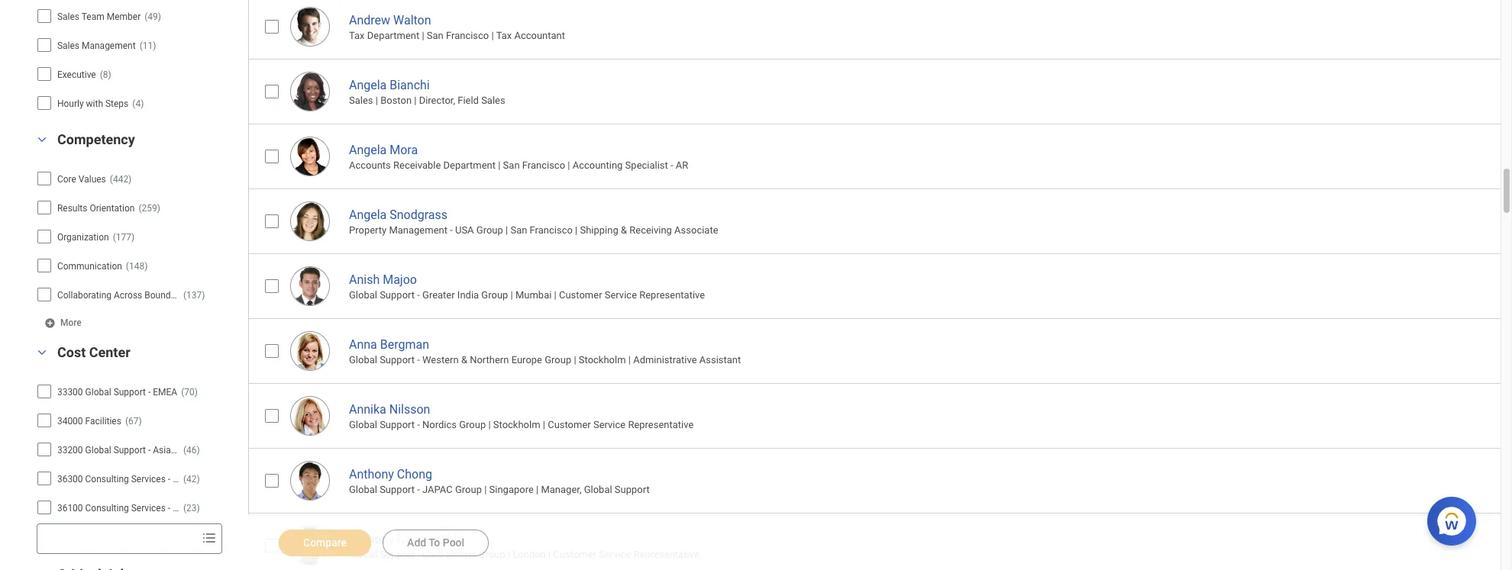 Task type: locate. For each thing, give the bounding box(es) containing it.
consulting down 33200 global support - asia/pac
[[85, 475, 129, 485]]

san right usa
[[511, 225, 527, 236]]

customer up manager, at the left bottom of the page
[[548, 419, 591, 431]]

- down bergman
[[417, 355, 420, 366]]

india
[[457, 290, 479, 301]]

| left accounting
[[568, 160, 570, 171]]

core values
[[57, 174, 106, 185]]

2 vertical spatial francisco
[[530, 225, 573, 236]]

san inside andrew walton list item
[[427, 30, 444, 41]]

support inside anna bergman "list item"
[[380, 355, 415, 366]]

prompts image
[[200, 529, 218, 548]]

support inside the annika nilsson 'list item'
[[380, 419, 415, 431]]

- down chong
[[417, 484, 420, 496]]

across
[[114, 291, 142, 301]]

1 angela from the top
[[349, 78, 387, 92]]

tax department   |   san francisco   |   tax accountant
[[349, 30, 565, 41]]

more button
[[44, 317, 83, 329]]

orientation
[[90, 203, 135, 214]]

san
[[427, 30, 444, 41], [503, 160, 520, 171], [511, 225, 527, 236]]

anthony chong link
[[349, 464, 432, 482]]

1 horizontal spatial &
[[461, 355, 467, 366]]

(442)
[[110, 174, 132, 185]]

boundaries
[[145, 291, 191, 301]]

support down anthony chong
[[380, 484, 415, 496]]

1 services from the top
[[131, 475, 166, 485]]

representative
[[639, 290, 705, 301], [628, 419, 694, 431], [634, 549, 699, 561]]

- left (42)
[[168, 475, 170, 485]]

angela bianchi list item
[[248, 59, 1512, 124]]

greater
[[422, 290, 455, 301]]

management inside 'angela snodgrass' "list item"
[[389, 225, 448, 236]]

33300
[[57, 387, 83, 398]]

0 vertical spatial service
[[605, 290, 637, 301]]

annika nilsson link
[[349, 399, 430, 417]]

bianchi
[[390, 78, 430, 92]]

with
[[86, 99, 103, 110]]

tax left accountant
[[496, 30, 512, 41]]

anthony inside 'list item'
[[349, 467, 394, 482]]

0 vertical spatial anthony
[[349, 467, 394, 482]]

1 vertical spatial stockholm
[[493, 419, 540, 431]]

services left north
[[131, 504, 166, 514]]

competency tree
[[37, 166, 222, 308]]

support down bergman
[[380, 355, 415, 366]]

0 vertical spatial representative
[[639, 290, 705, 301]]

group right 'japac'
[[455, 484, 482, 496]]

annika
[[349, 402, 386, 417]]

0 vertical spatial &
[[621, 225, 627, 236]]

36300 consulting services - emea
[[57, 475, 197, 485]]

- left north
[[168, 504, 170, 514]]

2 vertical spatial customer
[[553, 549, 597, 561]]

0 vertical spatial customer
[[559, 290, 602, 301]]

services for north
[[131, 504, 166, 514]]

francisco left accounting
[[522, 160, 565, 171]]

angela for angela snodgrass
[[349, 208, 387, 222]]

anish majoo list item
[[248, 253, 1512, 318]]

group right india
[[481, 290, 508, 301]]

team
[[82, 12, 104, 22]]

1 vertical spatial angela
[[349, 143, 387, 157]]

collaborating across boundaries
[[57, 291, 191, 301]]

1 vertical spatial service
[[593, 419, 626, 431]]

london
[[513, 549, 546, 561]]

0 horizontal spatial department
[[367, 30, 419, 41]]

global support - greater india group   |   mumbai   |   customer service representative
[[349, 290, 705, 301]]

1 vertical spatial anthony
[[349, 532, 394, 547]]

1 horizontal spatial department
[[443, 160, 496, 171]]

1 vertical spatial management
[[389, 225, 448, 236]]

communication
[[57, 262, 122, 272]]

group inside 'anish majoo' "list item"
[[481, 290, 508, 301]]

sales down angela bianchi
[[349, 95, 373, 106]]

services up 36100 consulting services - north america
[[131, 475, 166, 485]]

sales for sales team member
[[57, 12, 79, 22]]

anthony newton [c]
[[349, 532, 456, 547]]

ireland
[[446, 549, 476, 561]]

1 consulting from the top
[[85, 475, 129, 485]]

| left shipping
[[575, 225, 578, 236]]

service
[[605, 290, 637, 301], [593, 419, 626, 431], [599, 549, 631, 561]]

angela mora link
[[349, 140, 418, 157]]

group right nordics on the bottom left of the page
[[459, 419, 486, 431]]

francisco left shipping
[[530, 225, 573, 236]]

& right shipping
[[621, 225, 627, 236]]

north
[[173, 504, 196, 514]]

emea left "(70)"
[[153, 387, 177, 398]]

hourly with steps
[[57, 99, 129, 110]]

0 horizontal spatial management
[[82, 41, 136, 51]]

tree containing sales team member
[[37, 0, 222, 116]]

- left asia/pac
[[148, 445, 151, 456]]

| left mumbai
[[511, 290, 513, 301]]

0 vertical spatial angela
[[349, 78, 387, 92]]

anna bergman link
[[349, 334, 429, 352]]

1 vertical spatial customer
[[548, 419, 591, 431]]

& inside anthony newton [c] list item
[[437, 549, 444, 561]]

1 horizontal spatial management
[[389, 225, 448, 236]]

support down annika nilsson
[[380, 419, 415, 431]]

0 horizontal spatial stockholm
[[493, 419, 540, 431]]

stockholm inside anna bergman "list item"
[[579, 355, 626, 366]]

stockholm up the singapore
[[493, 419, 540, 431]]

global inside anna bergman "list item"
[[349, 355, 377, 366]]

- left ar
[[671, 160, 673, 171]]

service inside the annika nilsson 'list item'
[[593, 419, 626, 431]]

0 vertical spatial emea
[[153, 387, 177, 398]]

1 horizontal spatial tax
[[496, 30, 512, 41]]

mumbai
[[516, 290, 552, 301]]

representative inside 'anish majoo' "list item"
[[639, 290, 705, 301]]

shipping
[[580, 225, 618, 236]]

global support - uk & ireland group   |   london   |   customer service representative
[[349, 549, 699, 561]]

2 vertical spatial angela
[[349, 208, 387, 222]]

2 consulting from the top
[[85, 504, 129, 514]]

chevron down image
[[33, 135, 51, 145]]

sales for sales management
[[57, 41, 79, 51]]

anthony for anthony newton [c]
[[349, 532, 394, 547]]

san inside 'angela mora' list item
[[503, 160, 520, 171]]

1 vertical spatial san
[[503, 160, 520, 171]]

2 vertical spatial san
[[511, 225, 527, 236]]

tree
[[37, 0, 222, 116]]

2 vertical spatial &
[[437, 549, 444, 561]]

0 horizontal spatial &
[[437, 549, 444, 561]]

global down anna
[[349, 355, 377, 366]]

angela mora list item
[[248, 124, 1512, 188]]

administrative
[[633, 355, 697, 366]]

anish majoo link
[[349, 269, 417, 287]]

assistant
[[699, 355, 741, 366]]

1 vertical spatial consulting
[[85, 504, 129, 514]]

0 vertical spatial francisco
[[446, 30, 489, 41]]

| right london at the left bottom
[[548, 549, 551, 561]]

0 vertical spatial services
[[131, 475, 166, 485]]

department down andrew walton
[[367, 30, 419, 41]]

anthony newton [c] list item
[[248, 513, 1512, 571]]

0 vertical spatial management
[[82, 41, 136, 51]]

support
[[380, 290, 415, 301], [380, 355, 415, 366], [114, 387, 146, 398], [380, 419, 415, 431], [114, 445, 146, 456], [380, 484, 415, 496], [615, 484, 650, 496], [380, 549, 415, 561]]

group inside 'anthony chong' 'list item'
[[455, 484, 482, 496]]

group right ireland
[[479, 549, 505, 561]]

support down anthony newton [c]
[[380, 549, 415, 561]]

| left the singapore
[[484, 484, 487, 496]]

francisco inside 'angela snodgrass' "list item"
[[530, 225, 573, 236]]

management down snodgrass
[[389, 225, 448, 236]]

accounts receivable department   |   san francisco   |   accounting specialist - ar
[[349, 160, 688, 171]]

global inside the annika nilsson 'list item'
[[349, 419, 377, 431]]

angela up accounts
[[349, 143, 387, 157]]

-
[[671, 160, 673, 171], [450, 225, 453, 236], [417, 290, 420, 301], [417, 355, 420, 366], [148, 387, 151, 398], [417, 419, 420, 431], [148, 445, 151, 456], [168, 475, 170, 485], [417, 484, 420, 496], [168, 504, 170, 514], [417, 549, 420, 561]]

support up (67)
[[114, 387, 146, 398]]

anthony inside 'link'
[[349, 532, 394, 547]]

japac
[[422, 484, 453, 496]]

emea
[[153, 387, 177, 398], [173, 475, 197, 485]]

accounts
[[349, 160, 391, 171]]

1 vertical spatial department
[[443, 160, 496, 171]]

(177)
[[113, 232, 135, 243]]

group right europe
[[545, 355, 571, 366]]

emea up north
[[173, 475, 197, 485]]

1 vertical spatial services
[[131, 504, 166, 514]]

1 horizontal spatial stockholm
[[579, 355, 626, 366]]

global right manager, at the left bottom of the page
[[584, 484, 612, 496]]

global down anthony newton [c]
[[349, 549, 377, 561]]

san up "property management - usa group   |   san francisco   |   shipping & receiving associate"
[[503, 160, 520, 171]]

center
[[89, 345, 130, 361]]

2 angela from the top
[[349, 143, 387, 157]]

&
[[621, 225, 627, 236], [461, 355, 467, 366], [437, 549, 444, 561]]

western
[[422, 355, 459, 366]]

san down walton
[[427, 30, 444, 41]]

| right usa
[[506, 225, 508, 236]]

1 anthony from the top
[[349, 467, 394, 482]]

representative inside the annika nilsson 'list item'
[[628, 419, 694, 431]]

| left london at the left bottom
[[508, 549, 510, 561]]

san inside 'angela snodgrass' "list item"
[[511, 225, 527, 236]]

2 vertical spatial representative
[[634, 549, 699, 561]]

specialist
[[625, 160, 668, 171]]

global down anish
[[349, 290, 377, 301]]

group inside anna bergman "list item"
[[545, 355, 571, 366]]

- left usa
[[450, 225, 453, 236]]

management inside tree
[[82, 41, 136, 51]]

customer right mumbai
[[559, 290, 602, 301]]

group
[[476, 225, 503, 236], [481, 290, 508, 301], [545, 355, 571, 366], [459, 419, 486, 431], [455, 484, 482, 496], [479, 549, 505, 561]]

angela for angela mora
[[349, 143, 387, 157]]

& right the western
[[461, 355, 467, 366]]

newton
[[397, 532, 439, 547]]

sales left 'team'
[[57, 12, 79, 22]]

department right receivable
[[443, 160, 496, 171]]

property
[[349, 225, 387, 236]]

organization
[[57, 232, 109, 243]]

customer right london at the left bottom
[[553, 549, 597, 561]]

angela up the property
[[349, 208, 387, 222]]

northern
[[470, 355, 509, 366]]

tax down andrew
[[349, 30, 365, 41]]

- left uk
[[417, 549, 420, 561]]

- left greater
[[417, 290, 420, 301]]

department
[[367, 30, 419, 41], [443, 160, 496, 171]]

francisco inside 'angela mora' list item
[[522, 160, 565, 171]]

angela inside "list item"
[[349, 208, 387, 222]]

0 vertical spatial san
[[427, 30, 444, 41]]

(8)
[[100, 70, 111, 81]]

(148)
[[126, 262, 148, 272]]

support inside 'anish majoo' "list item"
[[380, 290, 415, 301]]

management up (8)
[[82, 41, 136, 51]]

0 horizontal spatial tax
[[349, 30, 365, 41]]

- down nilsson
[[417, 419, 420, 431]]

& inside 'angela snodgrass' "list item"
[[621, 225, 627, 236]]

angela for angela bianchi
[[349, 78, 387, 92]]

francisco
[[446, 30, 489, 41], [522, 160, 565, 171], [530, 225, 573, 236]]

3 angela from the top
[[349, 208, 387, 222]]

angela up "boston" on the left of page
[[349, 78, 387, 92]]

2 vertical spatial service
[[599, 549, 631, 561]]

& right uk
[[437, 549, 444, 561]]

support down majoo
[[380, 290, 415, 301]]

- inside 'anthony chong' 'list item'
[[417, 484, 420, 496]]

(4)
[[132, 99, 144, 110]]

(259)
[[139, 203, 160, 214]]

2 horizontal spatial &
[[621, 225, 627, 236]]

(137)
[[183, 291, 205, 301]]

0 vertical spatial department
[[367, 30, 419, 41]]

- inside 'angela snodgrass' "list item"
[[450, 225, 453, 236]]

- inside anthony newton [c] list item
[[417, 549, 420, 561]]

2 anthony from the top
[[349, 532, 394, 547]]

2 services from the top
[[131, 504, 166, 514]]

& inside anna bergman "list item"
[[461, 355, 467, 366]]

services for emea
[[131, 475, 166, 485]]

group inside anthony newton [c] list item
[[479, 549, 505, 561]]

sales up executive
[[57, 41, 79, 51]]

group right usa
[[476, 225, 503, 236]]

department inside 'angela mora' list item
[[443, 160, 496, 171]]

anthony chong list item
[[248, 448, 1512, 513]]

consulting up search field
[[85, 504, 129, 514]]

property management - usa group   |   san francisco   |   shipping & receiving associate
[[349, 225, 718, 236]]

anthony left newton
[[349, 532, 394, 547]]

1 vertical spatial emea
[[173, 475, 197, 485]]

| left administrative
[[628, 355, 631, 366]]

anthony left chong
[[349, 467, 394, 482]]

emea for (42)
[[173, 475, 197, 485]]

0 vertical spatial consulting
[[85, 475, 129, 485]]

0 vertical spatial stockholm
[[579, 355, 626, 366]]

1 vertical spatial francisco
[[522, 160, 565, 171]]

francisco up field
[[446, 30, 489, 41]]

group inside 'angela snodgrass' "list item"
[[476, 225, 503, 236]]

nilsson
[[389, 402, 430, 417]]

services
[[131, 475, 166, 485], [131, 504, 166, 514]]

| left manager, at the left bottom of the page
[[536, 484, 539, 496]]

global down annika
[[349, 419, 377, 431]]

1 vertical spatial representative
[[628, 419, 694, 431]]

1 vertical spatial &
[[461, 355, 467, 366]]

stockholm left administrative
[[579, 355, 626, 366]]

& for anna bergman
[[461, 355, 467, 366]]



Task type: vqa. For each thing, say whether or not it's contained in the screenshot.
Manage Filters
no



Task type: describe. For each thing, give the bounding box(es) containing it.
support right manager, at the left bottom of the page
[[615, 484, 650, 496]]

global right '33300' at the bottom left
[[85, 387, 111, 398]]

(23)
[[183, 504, 200, 514]]

| right nordics on the bottom left of the page
[[488, 419, 491, 431]]

associate
[[674, 225, 718, 236]]

34000 facilities
[[57, 416, 121, 427]]

| right europe
[[574, 355, 576, 366]]

Search field
[[37, 526, 196, 553]]

usa
[[455, 225, 474, 236]]

stockholm inside the annika nilsson 'list item'
[[493, 419, 540, 431]]

singapore
[[489, 484, 534, 496]]

36100 consulting services - north america
[[57, 504, 232, 514]]

1 tax from the left
[[349, 30, 365, 41]]

global down anthony chong
[[349, 484, 377, 496]]

facilities
[[85, 416, 121, 427]]

chong
[[397, 467, 432, 482]]

consulting for 36100
[[85, 504, 129, 514]]

cost center tree
[[37, 379, 232, 555]]

global inside anthony newton [c] list item
[[349, 549, 377, 561]]

majoo
[[383, 272, 417, 287]]

consulting for 36300
[[85, 475, 129, 485]]

annika nilsson
[[349, 402, 430, 417]]

bergman
[[380, 337, 429, 352]]

nordics
[[422, 419, 457, 431]]

anthony for anthony chong
[[349, 467, 394, 482]]

| left accountant
[[491, 30, 494, 41]]

more
[[60, 318, 82, 329]]

service inside anthony newton [c] list item
[[599, 549, 631, 561]]

andrew walton list item
[[248, 0, 1512, 59]]

results orientation
[[57, 203, 135, 214]]

33300 global support - emea
[[57, 387, 177, 398]]

competency button
[[57, 132, 135, 148]]

global inside 'anish majoo' "list item"
[[349, 290, 377, 301]]

| down global support - western & northern europe group   |   stockholm   |   administrative assistant in the bottom left of the page
[[543, 419, 545, 431]]

management for property
[[389, 225, 448, 236]]

angela snodgrass list item
[[248, 188, 1512, 253]]

36100
[[57, 504, 83, 514]]

| up "property management - usa group   |   san francisco   |   shipping & receiving associate"
[[498, 160, 501, 171]]

mora
[[390, 143, 418, 157]]

global support - western & northern europe group   |   stockholm   |   administrative assistant
[[349, 355, 741, 366]]

& for anthony newton [c]
[[437, 549, 444, 561]]

service inside 'anish majoo' "list item"
[[605, 290, 637, 301]]

support up 36300 consulting services - emea
[[114, 445, 146, 456]]

emea for (70)
[[153, 387, 177, 398]]

- inside 'angela mora' list item
[[671, 160, 673, 171]]

director,
[[419, 95, 455, 106]]

2 tax from the left
[[496, 30, 512, 41]]

cost center
[[57, 345, 130, 361]]

global right 33200
[[85, 445, 111, 456]]

walton
[[393, 13, 431, 27]]

customer inside the annika nilsson 'list item'
[[548, 419, 591, 431]]

anthony chong
[[349, 467, 432, 482]]

receiving
[[630, 225, 672, 236]]

accountant
[[514, 30, 565, 41]]

field
[[458, 95, 479, 106]]

sales team member
[[57, 12, 141, 22]]

management for sales
[[82, 41, 136, 51]]

chevron down image
[[33, 348, 51, 358]]

global support - japac group   |   singapore   |   manager, global support
[[349, 484, 650, 496]]

- inside 'anish majoo' "list item"
[[417, 290, 420, 301]]

angela bianchi link
[[349, 75, 430, 92]]

sales management
[[57, 41, 136, 51]]

cost
[[57, 345, 86, 361]]

anish
[[349, 272, 380, 287]]

- inside the annika nilsson 'list item'
[[417, 419, 420, 431]]

department inside andrew walton list item
[[367, 30, 419, 41]]

anna bergman
[[349, 337, 429, 352]]

sales   |   boston   |   director, field sales
[[349, 95, 505, 106]]

francisco inside andrew walton list item
[[446, 30, 489, 41]]

asia/pac
[[153, 445, 190, 456]]

group inside the annika nilsson 'list item'
[[459, 419, 486, 431]]

(70)
[[181, 387, 198, 398]]

global support - nordics group   |   stockholm   |   customer service representative
[[349, 419, 694, 431]]

33200 global support - asia/pac
[[57, 445, 190, 456]]

america
[[198, 504, 232, 514]]

executive
[[57, 70, 96, 81]]

| down walton
[[422, 30, 424, 41]]

- inside anna bergman "list item"
[[417, 355, 420, 366]]

ar
[[676, 160, 688, 171]]

[c]
[[442, 532, 456, 547]]

values
[[79, 174, 106, 185]]

representative inside anthony newton [c] list item
[[634, 549, 699, 561]]

| left "boston" on the left of page
[[376, 95, 378, 106]]

angela snodgrass
[[349, 208, 448, 222]]

uk
[[422, 549, 435, 561]]

annika nilsson list item
[[248, 383, 1512, 448]]

member
[[107, 12, 141, 22]]

customer inside 'anish majoo' "list item"
[[559, 290, 602, 301]]

results
[[57, 203, 87, 214]]

| down bianchi
[[414, 95, 417, 106]]

support inside anthony newton [c] list item
[[380, 549, 415, 561]]

competency group
[[27, 131, 241, 332]]

anthony newton [c] link
[[349, 529, 456, 547]]

| right mumbai
[[554, 290, 557, 301]]

receivable
[[393, 160, 441, 171]]

- left "(70)"
[[148, 387, 151, 398]]

cost center group
[[27, 344, 241, 555]]

core
[[57, 174, 76, 185]]

customer inside anthony newton [c] list item
[[553, 549, 597, 561]]

competency
[[57, 132, 135, 148]]

33200
[[57, 445, 83, 456]]

boston
[[380, 95, 412, 106]]

34000
[[57, 416, 83, 427]]

accounting
[[573, 160, 623, 171]]

andrew walton
[[349, 13, 431, 27]]

sales right field
[[481, 95, 505, 106]]

(49)
[[145, 12, 161, 22]]

angela snodgrass link
[[349, 204, 448, 222]]

collaborating
[[57, 291, 112, 301]]

cost center button
[[57, 345, 130, 361]]

(11)
[[139, 41, 156, 51]]

anish majoo
[[349, 272, 417, 287]]

anna bergman list item
[[248, 318, 1512, 383]]

andrew
[[349, 13, 390, 27]]

sales for sales   |   boston   |   director, field sales
[[349, 95, 373, 106]]



